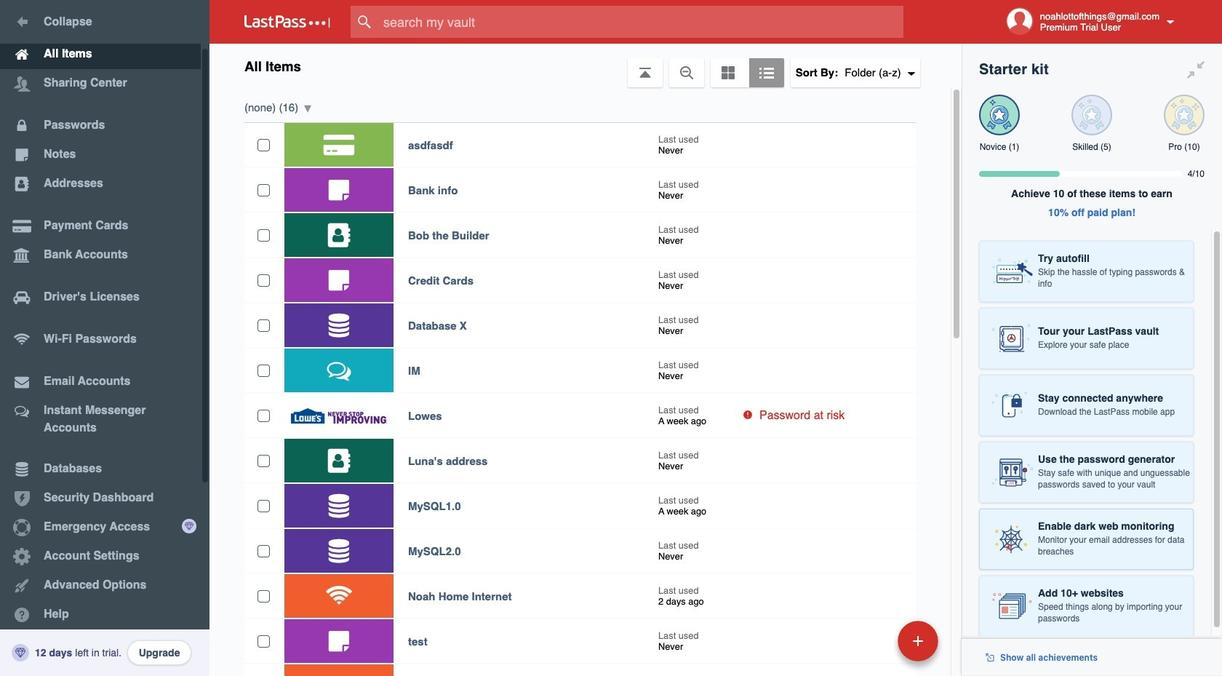 Task type: locate. For each thing, give the bounding box(es) containing it.
vault options navigation
[[210, 44, 962, 87]]

new item navigation
[[798, 617, 948, 676]]

search my vault text field
[[351, 6, 932, 38]]

new item element
[[798, 620, 944, 662]]

lastpass image
[[245, 15, 330, 28]]



Task type: vqa. For each thing, say whether or not it's contained in the screenshot.
the New item 'Element'
yes



Task type: describe. For each thing, give the bounding box(es) containing it.
Search search field
[[351, 6, 932, 38]]

main navigation navigation
[[0, 0, 210, 676]]



